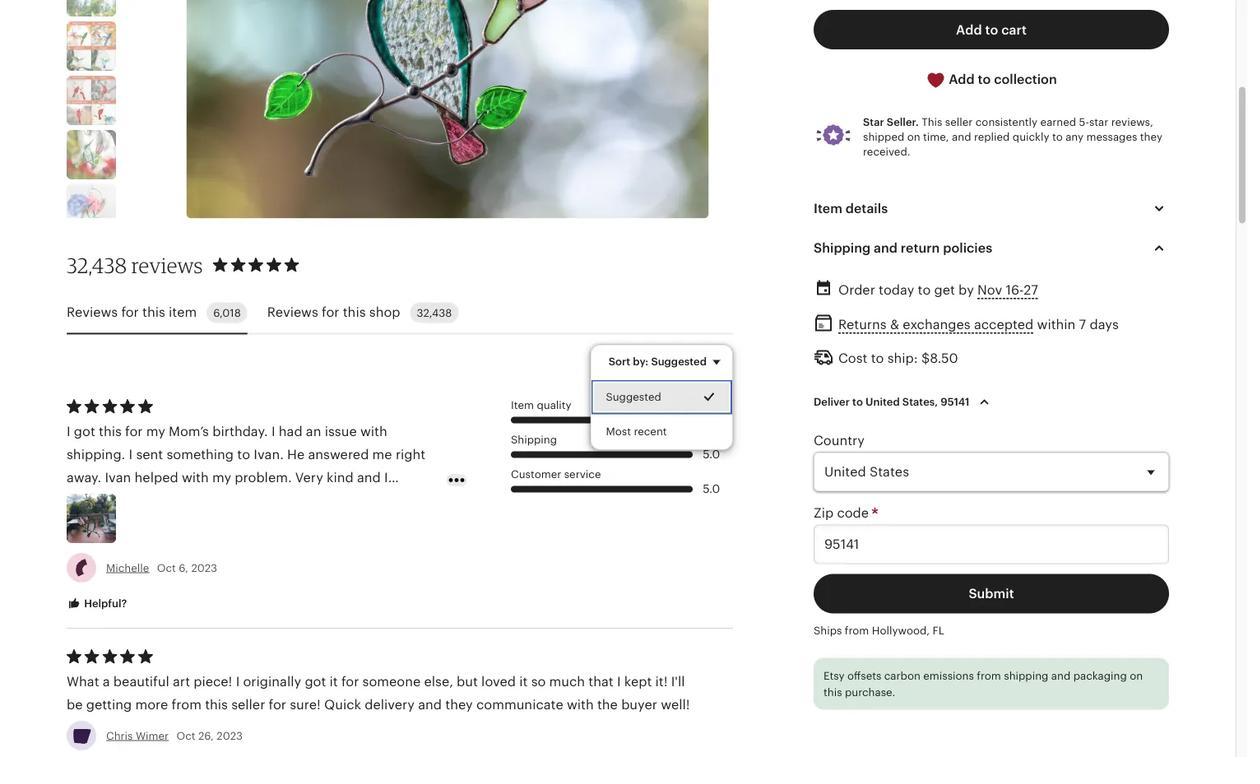 Task type: locate. For each thing, give the bounding box(es) containing it.
this left item
[[142, 305, 165, 320]]

to left the collection
[[978, 72, 991, 87]]

tab list
[[67, 293, 733, 335]]

32,438 for 32,438
[[417, 307, 452, 319]]

shipping down item details at the right top of page
[[814, 241, 871, 256]]

0 horizontal spatial reviews
[[67, 305, 118, 320]]

something down mom's
[[167, 447, 234, 462]]

service
[[564, 468, 601, 481]]

submit
[[969, 587, 1014, 601]]

1 vertical spatial they
[[445, 697, 473, 712]]

0 horizontal spatial something
[[167, 447, 234, 462]]

the
[[597, 697, 618, 712]]

kept
[[624, 674, 652, 689]]

to inside i got this for my mom's birthday. i had an issue with shipping. i sent something to ivan. he answered me right away. ivan helped with my problem. very kind and i appreciate that. mom loves her new hummingbird. it's beautiful. i will be ordering something for myself!
[[237, 447, 250, 462]]

communicate
[[476, 697, 563, 712]]

0 horizontal spatial on
[[907, 131, 921, 143]]

be down what
[[67, 697, 83, 712]]

returns
[[839, 318, 887, 332]]

item inside dropdown button
[[814, 201, 843, 216]]

1 vertical spatial seller
[[231, 697, 265, 712]]

on right packaging
[[1130, 670, 1143, 682]]

and inside this seller consistently earned 5-star reviews, shipped on time, and replied quickly to any messages they received.
[[952, 131, 971, 143]]

reviews for reviews for this item
[[67, 305, 118, 320]]

0 vertical spatial 5.0
[[703, 413, 720, 427]]

1 vertical spatial got
[[305, 674, 326, 689]]

from inside what a beautiful art piece! i originally got it for someone else, but loved it so much that i kept it! i'll be getting more from this seller for sure! quick delivery and they communicate with the buyer well!
[[172, 697, 202, 712]]

her
[[241, 493, 262, 508]]

1 horizontal spatial shipping
[[814, 241, 871, 256]]

and left return
[[874, 241, 898, 256]]

purchase.
[[845, 686, 896, 699]]

something down new
[[239, 516, 306, 531]]

7
[[1079, 318, 1086, 332]]

2 reviews from the left
[[267, 305, 318, 320]]

to left the cart
[[985, 23, 998, 37]]

item for item quality
[[511, 399, 534, 412]]

0 vertical spatial on
[[907, 131, 921, 143]]

shipping for shipping
[[511, 434, 557, 446]]

helped
[[135, 470, 178, 485]]

this down the etsy
[[824, 686, 842, 699]]

0 vertical spatial suggested
[[651, 356, 707, 368]]

this inside what a beautiful art piece! i originally got it for someone else, but loved it so much that i kept it! i'll be getting more from this seller for sure! quick delivery and they communicate with the buyer well!
[[205, 697, 228, 712]]

1 horizontal spatial 32,438
[[417, 307, 452, 319]]

1 vertical spatial add
[[949, 72, 975, 87]]

wimer
[[136, 730, 169, 742]]

recent
[[634, 426, 667, 438]]

this left shop at the top of page
[[343, 305, 366, 320]]

else,
[[424, 674, 453, 689]]

they down "but"
[[445, 697, 473, 712]]

3 5.0 from the top
[[703, 483, 720, 496]]

it up quick
[[330, 674, 338, 689]]

1 horizontal spatial reviews
[[267, 305, 318, 320]]

with
[[360, 424, 387, 439], [182, 470, 209, 485], [567, 697, 594, 712]]

add inside button
[[956, 23, 982, 37]]

item
[[169, 305, 197, 320]]

i got this for my mom's birthday. i had an issue with shipping. i sent something to ivan. he answered me right away. ivan helped with my problem. very kind and i appreciate that. mom loves her new hummingbird. it's beautiful. i will be ordering something for myself!
[[67, 424, 426, 531]]

0 horizontal spatial seller
[[231, 697, 265, 712]]

etsy offsets carbon emissions from shipping and packaging on this purchase.
[[824, 670, 1143, 699]]

my up sent
[[146, 424, 165, 439]]

menu
[[591, 345, 733, 450]]

birthday.
[[212, 424, 268, 439]]

reviews right 6,018 at the top left of page
[[267, 305, 318, 320]]

0 vertical spatial got
[[74, 424, 95, 439]]

0 vertical spatial shipping
[[814, 241, 871, 256]]

for down the 32,438 reviews
[[121, 305, 139, 320]]

code
[[837, 506, 869, 521]]

got up shipping.
[[74, 424, 95, 439]]

item
[[814, 201, 843, 216], [511, 399, 534, 412]]

add for add to cart
[[956, 23, 982, 37]]

and down me
[[357, 470, 381, 485]]

be right will in the left bottom of the page
[[162, 516, 178, 531]]

i left had
[[272, 424, 275, 439]]

2 it from the left
[[519, 674, 528, 689]]

2 horizontal spatial with
[[567, 697, 594, 712]]

1 horizontal spatial oct
[[177, 730, 195, 742]]

0 horizontal spatial 32,438
[[67, 253, 127, 278]]

i down me
[[384, 470, 388, 485]]

piece!
[[194, 674, 232, 689]]

0 horizontal spatial got
[[74, 424, 95, 439]]

add down add to cart button
[[949, 72, 975, 87]]

for down originally
[[269, 697, 286, 712]]

chris wimer oct 26, 2023
[[106, 730, 243, 742]]

this down piece!
[[205, 697, 228, 712]]

1 horizontal spatial on
[[1130, 670, 1143, 682]]

0 horizontal spatial be
[[67, 697, 83, 712]]

to right cost
[[871, 351, 884, 366]]

0 horizontal spatial my
[[146, 424, 165, 439]]

1 horizontal spatial with
[[360, 424, 387, 439]]

so
[[531, 674, 546, 689]]

with down much
[[567, 697, 594, 712]]

my up loves
[[212, 470, 231, 485]]

star
[[1089, 116, 1109, 129]]

0 vertical spatial with
[[360, 424, 387, 439]]

ivan
[[105, 470, 131, 485]]

oct left 6,
[[157, 562, 176, 574]]

2 vertical spatial from
[[172, 697, 202, 712]]

1 vertical spatial be
[[67, 697, 83, 712]]

shipping up customer
[[511, 434, 557, 446]]

they down reviews,
[[1140, 131, 1163, 143]]

0 horizontal spatial shipping
[[511, 434, 557, 446]]

1 horizontal spatial got
[[305, 674, 326, 689]]

returns & exchanges accepted button
[[839, 313, 1034, 337]]

this inside etsy offsets carbon emissions from shipping and packaging on this purchase.
[[824, 686, 842, 699]]

most recent button
[[591, 415, 732, 449]]

menu containing suggested
[[591, 345, 733, 450]]

this up shipping.
[[99, 424, 122, 439]]

32,438 reviews
[[67, 253, 203, 278]]

0 vertical spatial oct
[[157, 562, 176, 574]]

on for packaging
[[1130, 670, 1143, 682]]

from right ships
[[845, 625, 869, 637]]

ordering
[[181, 516, 236, 531]]

item left quality
[[511, 399, 534, 412]]

shipping and return policies
[[814, 241, 993, 256]]

with up mom
[[182, 470, 209, 485]]

on inside this seller consistently earned 5-star reviews, shipped on time, and replied quickly to any messages they received.
[[907, 131, 921, 143]]

originally
[[243, 674, 301, 689]]

1 vertical spatial something
[[239, 516, 306, 531]]

0 horizontal spatial they
[[445, 697, 473, 712]]

deliver to united states, 95141 button
[[801, 385, 1007, 420]]

it's
[[388, 493, 406, 508]]

order today to get by nov 16-27
[[839, 283, 1038, 298]]

to down birthday.
[[237, 447, 250, 462]]

0 vertical spatial be
[[162, 516, 178, 531]]

1 vertical spatial from
[[977, 670, 1001, 682]]

zip
[[814, 506, 834, 521]]

got up sure!
[[305, 674, 326, 689]]

1 horizontal spatial it
[[519, 674, 528, 689]]

much
[[549, 674, 585, 689]]

2023 right 6,
[[191, 562, 217, 574]]

replied
[[974, 131, 1010, 143]]

2 horizontal spatial from
[[977, 670, 1001, 682]]

0 vertical spatial 32,438
[[67, 253, 127, 278]]

1 horizontal spatial seller
[[945, 116, 973, 129]]

95141
[[941, 396, 970, 408]]

1 horizontal spatial be
[[162, 516, 178, 531]]

and inside what a beautiful art piece! i originally got it for someone else, but loved it so much that i kept it! i'll be getting more from this seller for sure! quick delivery and they communicate with the buyer well!
[[418, 697, 442, 712]]

0 horizontal spatial with
[[182, 470, 209, 485]]

5.0 for quality
[[703, 413, 720, 427]]

5.0 right 'recent'
[[703, 413, 720, 427]]

add to cart button
[[814, 10, 1169, 50]]

5.0 for service
[[703, 483, 720, 496]]

and inside etsy offsets carbon emissions from shipping and packaging on this purchase.
[[1051, 670, 1071, 682]]

helpful? button
[[54, 589, 139, 619]]

1 reviews from the left
[[67, 305, 118, 320]]

to down earned
[[1052, 131, 1063, 143]]

Zip code text field
[[814, 525, 1169, 564]]

shipping
[[814, 241, 871, 256], [511, 434, 557, 446]]

1 horizontal spatial my
[[212, 470, 231, 485]]

32,438 down the green hummingbird with the pink flower made of modern stained glass image
[[67, 253, 127, 278]]

suggested inside dropdown button
[[651, 356, 707, 368]]

what
[[67, 674, 99, 689]]

5.0
[[703, 413, 720, 427], [703, 448, 720, 461], [703, 483, 720, 496]]

with up me
[[360, 424, 387, 439]]

cost
[[839, 351, 868, 366]]

0 vertical spatial item
[[814, 201, 843, 216]]

fl
[[933, 625, 945, 637]]

shipping.
[[67, 447, 125, 462]]

i
[[67, 424, 70, 439], [272, 424, 275, 439], [129, 447, 133, 462], [384, 470, 388, 485], [130, 516, 134, 531], [236, 674, 240, 689], [617, 674, 621, 689]]

0 vertical spatial 2023
[[191, 562, 217, 574]]

1 vertical spatial with
[[182, 470, 209, 485]]

and right shipping
[[1051, 670, 1071, 682]]

and down else,
[[418, 697, 442, 712]]

chris
[[106, 730, 133, 742]]

i left sent
[[129, 447, 133, 462]]

new
[[266, 493, 292, 508]]

seller right this
[[945, 116, 973, 129]]

reviews for reviews for this shop
[[267, 305, 318, 320]]

michelle link
[[106, 562, 149, 574]]

from down art
[[172, 697, 202, 712]]

0 vertical spatial add
[[956, 23, 982, 37]]

item left the details
[[814, 201, 843, 216]]

and right time,
[[952, 131, 971, 143]]

0 horizontal spatial from
[[172, 697, 202, 712]]

1 5.0 from the top
[[703, 413, 720, 427]]

from inside etsy offsets carbon emissions from shipping and packaging on this purchase.
[[977, 670, 1001, 682]]

0 vertical spatial from
[[845, 625, 869, 637]]

quickly
[[1013, 131, 1050, 143]]

reviews down the 32,438 reviews
[[67, 305, 118, 320]]

1 horizontal spatial something
[[239, 516, 306, 531]]

me
[[372, 447, 392, 462]]

well!
[[661, 697, 690, 712]]

they inside what a beautiful art piece! i originally got it for someone else, but loved it so much that i kept it! i'll be getting more from this seller for sure! quick delivery and they communicate with the buyer well!
[[445, 697, 473, 712]]

1 vertical spatial 5.0
[[703, 448, 720, 461]]

on down seller.
[[907, 131, 921, 143]]

buyer
[[621, 697, 657, 712]]

had
[[279, 424, 303, 439]]

2 vertical spatial with
[[567, 697, 594, 712]]

order
[[839, 283, 875, 298]]

on inside etsy offsets carbon emissions from shipping and packaging on this purchase.
[[1130, 670, 1143, 682]]

to inside this seller consistently earned 5-star reviews, shipped on time, and replied quickly to any messages they received.
[[1052, 131, 1063, 143]]

seller down originally
[[231, 697, 265, 712]]

time,
[[923, 131, 949, 143]]

suggested
[[651, 356, 707, 368], [606, 391, 662, 403]]

1 vertical spatial on
[[1130, 670, 1143, 682]]

for
[[121, 305, 139, 320], [322, 305, 339, 320], [125, 424, 143, 439], [310, 516, 327, 531], [341, 674, 359, 689], [269, 697, 286, 712]]

tab list containing reviews for this item
[[67, 293, 733, 335]]

it left so
[[519, 674, 528, 689]]

sort
[[609, 356, 630, 368]]

add left the cart
[[956, 23, 982, 37]]

32,438 right shop at the top of page
[[417, 307, 452, 319]]

the collage of cardinals birds made of stained glass image
[[67, 76, 116, 126]]

to left united
[[853, 396, 863, 408]]

be inside i got this for my mom's birthday. i had an issue with shipping. i sent something to ivan. he answered me right away. ivan helped with my problem. very kind and i appreciate that. mom loves her new hummingbird. it's beautiful. i will be ordering something for myself!
[[162, 516, 178, 531]]

32,438 for 32,438 reviews
[[67, 253, 127, 278]]

1 vertical spatial suggested
[[606, 391, 662, 403]]

1 vertical spatial 32,438
[[417, 307, 452, 319]]

seller inside this seller consistently earned 5-star reviews, shipped on time, and replied quickly to any messages they received.
[[945, 116, 973, 129]]

from left shipping
[[977, 670, 1001, 682]]

nov
[[978, 283, 1002, 298]]

returns & exchanges accepted within 7 days
[[839, 318, 1119, 332]]

emissions
[[923, 670, 974, 682]]

quality
[[537, 399, 572, 412]]

1 vertical spatial shipping
[[511, 434, 557, 446]]

oct left 26,
[[177, 730, 195, 742]]

deliver
[[814, 396, 850, 408]]

2023
[[191, 562, 217, 574], [217, 730, 243, 742]]

suggested right by:
[[651, 356, 707, 368]]

add for add to collection
[[949, 72, 975, 87]]

add
[[956, 23, 982, 37], [949, 72, 975, 87]]

1 horizontal spatial they
[[1140, 131, 1163, 143]]

add inside button
[[949, 72, 975, 87]]

on
[[907, 131, 921, 143], [1130, 670, 1143, 682]]

5.0 down most recent 'button'
[[703, 483, 720, 496]]

suggested button
[[591, 380, 732, 415]]

he
[[287, 447, 305, 462]]

suggested up most recent on the bottom
[[606, 391, 662, 403]]

0 vertical spatial seller
[[945, 116, 973, 129]]

for up sent
[[125, 424, 143, 439]]

carbon
[[884, 670, 921, 682]]

2 vertical spatial 5.0
[[703, 483, 720, 496]]

0 vertical spatial they
[[1140, 131, 1163, 143]]

and inside i got this for my mom's birthday. i had an issue with shipping. i sent something to ivan. he answered me right away. ivan helped with my problem. very kind and i appreciate that. mom loves her new hummingbird. it's beautiful. i will be ordering something for myself!
[[357, 470, 381, 485]]

32,438
[[67, 253, 127, 278], [417, 307, 452, 319]]

5.0 down suggested "button"
[[703, 448, 720, 461]]

i right piece!
[[236, 674, 240, 689]]

0 horizontal spatial it
[[330, 674, 338, 689]]

shipping inside 'dropdown button'
[[814, 241, 871, 256]]

0 horizontal spatial item
[[511, 399, 534, 412]]

loves
[[205, 493, 238, 508]]

reviews,
[[1112, 116, 1154, 129]]

this inside i got this for my mom's birthday. i had an issue with shipping. i sent something to ivan. he answered me right away. ivan helped with my problem. very kind and i appreciate that. mom loves her new hummingbird. it's beautiful. i will be ordering something for myself!
[[99, 424, 122, 439]]

1 horizontal spatial item
[[814, 201, 843, 216]]

2023 right 26,
[[217, 730, 243, 742]]

1 vertical spatial item
[[511, 399, 534, 412]]



Task type: describe. For each thing, give the bounding box(es) containing it.
i up shipping.
[[67, 424, 70, 439]]

shipping
[[1004, 670, 1049, 682]]

shipping and return policies button
[[799, 229, 1184, 268]]

today
[[879, 283, 914, 298]]

got inside i got this for my mom's birthday. i had an issue with shipping. i sent something to ivan. he answered me right away. ivan helped with my problem. very kind and i appreciate that. mom loves her new hummingbird. it's beautiful. i will be ordering something for myself!
[[74, 424, 95, 439]]

getting
[[86, 697, 132, 712]]

earned
[[1041, 116, 1076, 129]]

united
[[866, 396, 900, 408]]

they inside this seller consistently earned 5-star reviews, shipped on time, and replied quickly to any messages they received.
[[1140, 131, 1163, 143]]

issue
[[325, 424, 357, 439]]

it!
[[655, 674, 668, 689]]

ships from hollywood, fl
[[814, 625, 945, 637]]

that.
[[138, 493, 167, 508]]

item details button
[[799, 189, 1184, 229]]

$
[[922, 351, 930, 366]]

item for item details
[[814, 201, 843, 216]]

this for item
[[142, 305, 165, 320]]

return
[[901, 241, 940, 256]]

most
[[606, 426, 631, 438]]

0 horizontal spatial oct
[[157, 562, 176, 574]]

appreciate
[[67, 493, 134, 508]]

with inside what a beautiful art piece! i originally got it for someone else, but loved it so much that i kept it! i'll be getting more from this seller for sure! quick delivery and they communicate with the buyer well!
[[567, 697, 594, 712]]

states,
[[903, 396, 938, 408]]

to inside dropdown button
[[853, 396, 863, 408]]

nov 16-27 button
[[978, 278, 1038, 303]]

for left shop at the top of page
[[322, 305, 339, 320]]

the collage of different hummingbirds image
[[67, 22, 116, 71]]

suggested inside "button"
[[606, 391, 662, 403]]

mom's
[[169, 424, 209, 439]]

days
[[1090, 318, 1119, 332]]

quick
[[324, 697, 361, 712]]

customer
[[511, 468, 561, 481]]

country
[[814, 434, 865, 448]]

for up quick
[[341, 674, 359, 689]]

customer service
[[511, 468, 601, 481]]

reviews for this item
[[67, 305, 197, 320]]

add to cart
[[956, 23, 1027, 37]]

more
[[135, 697, 168, 712]]

most recent
[[606, 426, 667, 438]]

accepted
[[974, 318, 1034, 332]]

0 vertical spatial something
[[167, 447, 234, 462]]

i left will in the left bottom of the page
[[130, 516, 134, 531]]

but
[[457, 674, 478, 689]]

1 vertical spatial oct
[[177, 730, 195, 742]]

i right that in the bottom of the page
[[617, 674, 621, 689]]

be inside what a beautiful art piece! i originally got it for someone else, but loved it so much that i kept it! i'll be getting more from this seller for sure! quick delivery and they communicate with the buyer well!
[[67, 697, 83, 712]]

this for shop
[[343, 305, 366, 320]]

to left get
[[918, 283, 931, 298]]

deliver to united states, 95141
[[814, 396, 970, 408]]

2 5.0 from the top
[[703, 448, 720, 461]]

star
[[863, 116, 884, 129]]

item quality
[[511, 399, 572, 412]]

delivery
[[365, 697, 415, 712]]

handmade glass window hanging of hummingbird image
[[67, 131, 116, 180]]

ship:
[[888, 351, 918, 366]]

ships
[[814, 625, 842, 637]]

star seller.
[[863, 116, 919, 129]]

answered
[[308, 447, 369, 462]]

to inside button
[[978, 72, 991, 87]]

seller inside what a beautiful art piece! i originally got it for someone else, but loved it so much that i kept it! i'll be getting more from this seller for sure! quick delivery and they communicate with the buyer well!
[[231, 697, 265, 712]]

problem.
[[235, 470, 292, 485]]

sent
[[136, 447, 163, 462]]

seller.
[[887, 116, 919, 129]]

cart
[[1002, 23, 1027, 37]]

i'll
[[671, 674, 685, 689]]

collection
[[994, 72, 1057, 87]]

0 vertical spatial my
[[146, 424, 165, 439]]

zip code
[[814, 506, 873, 521]]

helpful?
[[81, 598, 127, 610]]

6,
[[179, 562, 188, 574]]

sure!
[[290, 697, 321, 712]]

what a beautiful art piece! i originally got it for someone else, but loved it so much that i kept it! i'll be getting more from this seller for sure! quick delivery and they communicate with the buyer well!
[[67, 674, 690, 712]]

1 vertical spatial my
[[212, 470, 231, 485]]

this seller consistently earned 5-star reviews, shipped on time, and replied quickly to any messages they received.
[[863, 116, 1163, 158]]

submit button
[[814, 574, 1169, 614]]

shipped
[[863, 131, 905, 143]]

view details of this review photo by michelle image
[[67, 494, 116, 544]]

cost to ship: $ 8.50
[[839, 351, 958, 366]]

messages
[[1087, 131, 1138, 143]]

will
[[137, 516, 158, 531]]

details
[[846, 201, 888, 216]]

&
[[890, 318, 900, 332]]

1 horizontal spatial from
[[845, 625, 869, 637]]

and inside 'dropdown button'
[[874, 241, 898, 256]]

by:
[[633, 356, 649, 368]]

policies
[[943, 241, 993, 256]]

chris wimer link
[[106, 730, 169, 742]]

sort by: suggested
[[609, 356, 707, 368]]

got inside what a beautiful art piece! i originally got it for someone else, but loved it so much that i kept it! i'll be getting more from this seller for sure! quick delivery and they communicate with the buyer well!
[[305, 674, 326, 689]]

away.
[[67, 470, 101, 485]]

this for for
[[99, 424, 122, 439]]

mom
[[170, 493, 202, 508]]

on for shipped
[[907, 131, 921, 143]]

shop
[[369, 305, 400, 320]]

consistently
[[976, 116, 1038, 129]]

received.
[[863, 146, 911, 158]]

exchanges
[[903, 318, 971, 332]]

the collage of hummingbirds made of stained glass image
[[67, 0, 116, 17]]

the green hummingbird with the pink flower made of modern stained glass image
[[67, 185, 116, 234]]

very
[[295, 470, 323, 485]]

that
[[589, 674, 614, 689]]

michelle
[[106, 562, 149, 574]]

1 vertical spatial 2023
[[217, 730, 243, 742]]

16-
[[1006, 283, 1024, 298]]

5-
[[1079, 116, 1089, 129]]

shipping for shipping and return policies
[[814, 241, 871, 256]]

for down 'hummingbird.' on the left bottom of page
[[310, 516, 327, 531]]

ivan.
[[254, 447, 284, 462]]

1 it from the left
[[330, 674, 338, 689]]

beautiful
[[113, 674, 169, 689]]

get
[[934, 283, 955, 298]]

reviews for this shop
[[267, 305, 400, 320]]

right
[[396, 447, 426, 462]]

this
[[922, 116, 943, 129]]

to inside button
[[985, 23, 998, 37]]



Task type: vqa. For each thing, say whether or not it's contained in the screenshot.
'Shipping' inside the Shipping and return policies DROPDOWN BUTTON
yes



